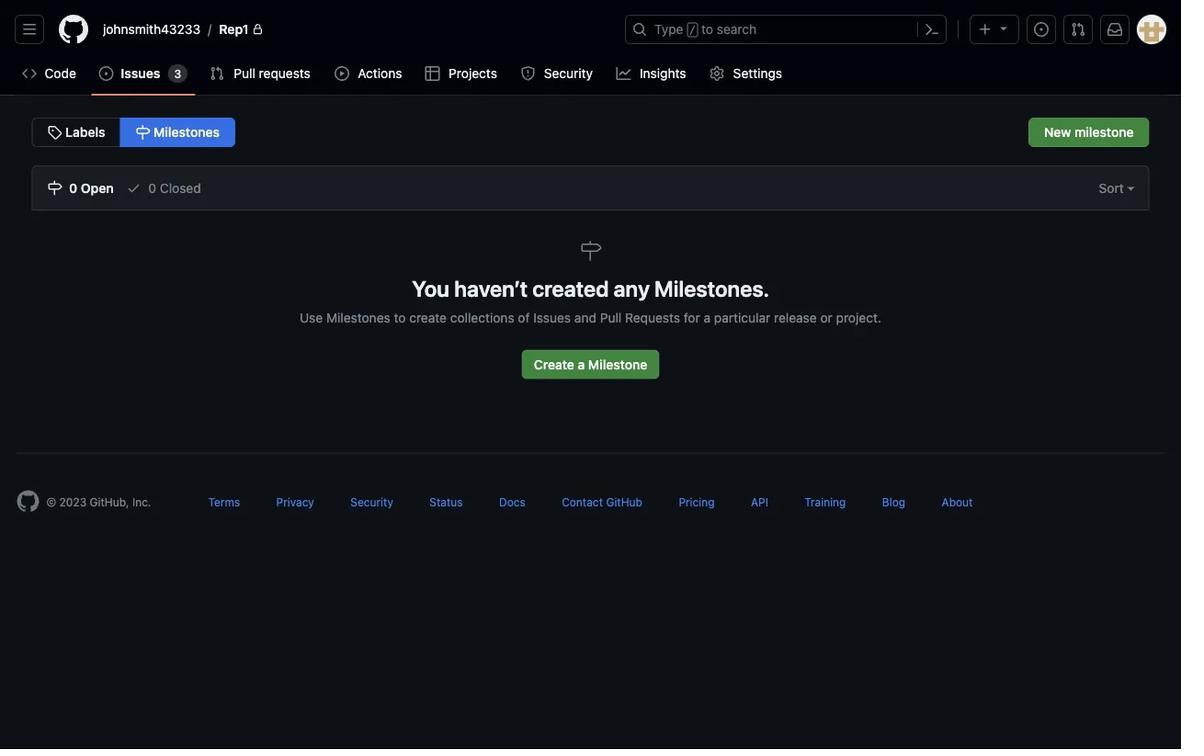 Task type: locate. For each thing, give the bounding box(es) containing it.
1 0 from the left
[[69, 180, 77, 195]]

release
[[774, 310, 817, 325]]

0 vertical spatial milestones
[[150, 125, 220, 140]]

a right create
[[578, 357, 585, 372]]

security
[[544, 66, 593, 81], [351, 496, 393, 509]]

0 horizontal spatial a
[[578, 357, 585, 372]]

labels link
[[32, 118, 121, 147]]

/ right 'type' on the top of page
[[689, 24, 696, 37]]

and
[[574, 310, 597, 325]]

contact github
[[562, 496, 643, 509]]

1 horizontal spatial /
[[689, 24, 696, 37]]

milestones inside you haven't created any milestones. use milestones to create collections of issues and pull requests for a particular release or project.
[[326, 310, 390, 325]]

/ left rep1 on the left top
[[208, 22, 212, 37]]

© 2023 github, inc.
[[46, 496, 151, 509]]

0           open
[[66, 180, 114, 195]]

issues
[[121, 66, 160, 81], [533, 310, 571, 325]]

gear image
[[710, 66, 725, 81]]

3
[[174, 67, 181, 80]]

requests
[[625, 310, 680, 325]]

project.
[[836, 310, 882, 325]]

sort button
[[1085, 166, 1149, 210]]

insights
[[640, 66, 686, 81]]

settings
[[733, 66, 782, 81]]

new
[[1044, 125, 1071, 140]]

0 horizontal spatial issues
[[121, 66, 160, 81]]

0 horizontal spatial milestones
[[150, 125, 220, 140]]

1 vertical spatial to
[[394, 310, 406, 325]]

/ inside type / to search
[[689, 24, 696, 37]]

1 horizontal spatial security
[[544, 66, 593, 81]]

projects link
[[418, 60, 506, 87]]

issue opened image
[[1034, 22, 1049, 37], [99, 66, 113, 81]]

use
[[300, 310, 323, 325]]

0 for open
[[69, 180, 77, 195]]

1 vertical spatial security
[[351, 496, 393, 509]]

pull requests
[[234, 66, 311, 81]]

open
[[81, 180, 114, 195]]

0 vertical spatial a
[[704, 310, 711, 325]]

milestone image
[[47, 181, 62, 195], [580, 240, 602, 262]]

0 horizontal spatial issue opened image
[[99, 66, 113, 81]]

johnsmith43233 /
[[103, 22, 212, 37]]

sort
[[1099, 180, 1128, 195]]

terms link
[[208, 496, 240, 509]]

security link left "status"
[[351, 496, 393, 509]]

1 horizontal spatial a
[[704, 310, 711, 325]]

milestones up closed at the top of page
[[150, 125, 220, 140]]

0 horizontal spatial pull
[[234, 66, 255, 81]]

pull right "and"
[[600, 310, 622, 325]]

0 horizontal spatial /
[[208, 22, 212, 37]]

milestones
[[150, 125, 220, 140], [326, 310, 390, 325]]

issue opened image right triangle down icon
[[1034, 22, 1049, 37]]

0 horizontal spatial security
[[351, 496, 393, 509]]

0 vertical spatial to
[[702, 22, 713, 37]]

0 vertical spatial security link
[[513, 60, 602, 87]]

issue opened image for git pull request icon within the pull requests link
[[99, 66, 113, 81]]

security right shield icon
[[544, 66, 593, 81]]

1 horizontal spatial milestone image
[[580, 240, 602, 262]]

pull
[[234, 66, 255, 81], [600, 310, 622, 325]]

a inside you haven't created any milestones. use milestones to create collections of issues and pull requests for a particular release or project.
[[704, 310, 711, 325]]

you
[[412, 275, 450, 301]]

1 horizontal spatial 0
[[148, 180, 156, 195]]

1 horizontal spatial pull
[[600, 310, 622, 325]]

issue element
[[32, 118, 235, 147]]

1 vertical spatial milestones
[[326, 310, 390, 325]]

1 horizontal spatial issue opened image
[[1034, 22, 1049, 37]]

list containing johnsmith43233 /
[[96, 15, 614, 44]]

1 vertical spatial a
[[578, 357, 585, 372]]

to
[[702, 22, 713, 37], [394, 310, 406, 325]]

homepage image
[[59, 15, 88, 44]]

©
[[46, 496, 56, 509]]

shield image
[[521, 66, 535, 81]]

1 vertical spatial security link
[[351, 496, 393, 509]]

pull left 'requests'
[[234, 66, 255, 81]]

milestones link
[[120, 118, 235, 147]]

status
[[430, 496, 463, 509]]

0 horizontal spatial security link
[[351, 496, 393, 509]]

milestone image up created
[[580, 240, 602, 262]]

0 vertical spatial git pull request image
[[1071, 22, 1086, 37]]

type / to search
[[655, 22, 757, 37]]

contact
[[562, 496, 603, 509]]

/ inside johnsmith43233 /
[[208, 22, 212, 37]]

1 vertical spatial issue opened image
[[99, 66, 113, 81]]

0 horizontal spatial to
[[394, 310, 406, 325]]

list
[[96, 15, 614, 44]]

0 vertical spatial issue opened image
[[1034, 22, 1049, 37]]

0 left open
[[69, 180, 77, 195]]

create
[[534, 357, 574, 372]]

git pull request image
[[1071, 22, 1086, 37], [210, 66, 224, 81]]

/
[[208, 22, 212, 37], [689, 24, 696, 37]]

github
[[606, 496, 643, 509]]

0
[[69, 180, 77, 195], [148, 180, 156, 195]]

security link
[[513, 60, 602, 87], [351, 496, 393, 509]]

any
[[614, 275, 650, 301]]

haven't
[[454, 275, 528, 301]]

to left 'create'
[[394, 310, 406, 325]]

blog
[[882, 496, 906, 509]]

1 horizontal spatial git pull request image
[[1071, 22, 1086, 37]]

for
[[684, 310, 700, 325]]

0 horizontal spatial 0
[[69, 180, 77, 195]]

security left "status"
[[351, 496, 393, 509]]

requests
[[259, 66, 311, 81]]

a
[[704, 310, 711, 325], [578, 357, 585, 372]]

milestones right use
[[326, 310, 390, 325]]

created
[[533, 275, 609, 301]]

a right for
[[704, 310, 711, 325]]

1 horizontal spatial issues
[[533, 310, 571, 325]]

to left search
[[702, 22, 713, 37]]

1 vertical spatial issues
[[533, 310, 571, 325]]

git pull request image inside pull requests link
[[210, 66, 224, 81]]

0 right check icon
[[148, 180, 156, 195]]

pricing
[[679, 496, 715, 509]]

1 horizontal spatial to
[[702, 22, 713, 37]]

milestones.
[[655, 275, 769, 301]]

2 0 from the left
[[148, 180, 156, 195]]

/ for johnsmith43233
[[208, 22, 212, 37]]

create
[[409, 310, 447, 325]]

type
[[655, 22, 684, 37]]

1 vertical spatial git pull request image
[[210, 66, 224, 81]]

issues right 'of' on the top of the page
[[533, 310, 571, 325]]

git pull request image left the notifications image on the right top
[[1071, 22, 1086, 37]]

rep1
[[219, 22, 249, 37]]

terms
[[208, 496, 240, 509]]

0 horizontal spatial milestone image
[[47, 181, 62, 195]]

triangle down image
[[997, 21, 1011, 35]]

homepage image
[[17, 490, 39, 513]]

1 vertical spatial pull
[[600, 310, 622, 325]]

issue opened image right code
[[99, 66, 113, 81]]

0 horizontal spatial git pull request image
[[210, 66, 224, 81]]

milestone image left 0           open
[[47, 181, 62, 195]]

pricing link
[[679, 496, 715, 509]]

0 vertical spatial security
[[544, 66, 593, 81]]

1 vertical spatial milestone image
[[580, 240, 602, 262]]

security link left graph icon
[[513, 60, 602, 87]]

0 vertical spatial milestone image
[[47, 181, 62, 195]]

about link
[[942, 496, 973, 509]]

docs link
[[499, 496, 526, 509]]

issues left "3"
[[121, 66, 160, 81]]

1 horizontal spatial milestones
[[326, 310, 390, 325]]

plus image
[[978, 22, 993, 37]]

collections
[[450, 310, 515, 325]]

git pull request image right "3"
[[210, 66, 224, 81]]

code image
[[22, 66, 37, 81]]

issue opened image for the top git pull request icon
[[1034, 22, 1049, 37]]

0           closed
[[145, 180, 201, 195]]



Task type: vqa. For each thing, say whether or not it's contained in the screenshot.
assign
no



Task type: describe. For each thing, give the bounding box(es) containing it.
play image
[[335, 66, 349, 81]]

2023
[[59, 496, 87, 509]]

particular
[[714, 310, 771, 325]]

0 vertical spatial issues
[[121, 66, 160, 81]]

lock image
[[252, 24, 263, 35]]

about
[[942, 496, 973, 509]]

settings link
[[703, 60, 791, 87]]

milestone image inside 0           open link
[[47, 181, 62, 195]]

notifications image
[[1108, 22, 1123, 37]]

tag image
[[47, 125, 62, 140]]

insights link
[[609, 60, 695, 87]]

1 horizontal spatial security link
[[513, 60, 602, 87]]

github,
[[90, 496, 129, 509]]

create a milestone link
[[522, 350, 659, 379]]

blog link
[[882, 496, 906, 509]]

issues inside you haven't created any milestones. use milestones to create collections of issues and pull requests for a particular release or project.
[[533, 310, 571, 325]]

you haven't created any milestones. use milestones to create collections of issues and pull requests for a particular release or project.
[[300, 275, 882, 325]]

new milestone link
[[1029, 118, 1150, 147]]

command palette image
[[925, 22, 940, 37]]

privacy link
[[276, 496, 314, 509]]

milestone
[[588, 357, 647, 372]]

new milestone
[[1044, 125, 1134, 140]]

0 for closed
[[148, 180, 156, 195]]

or
[[821, 310, 833, 325]]

pull requests link
[[202, 60, 320, 87]]

/ for type
[[689, 24, 696, 37]]

of
[[518, 310, 530, 325]]

a inside create a milestone link
[[578, 357, 585, 372]]

pull inside you haven't created any milestones. use milestones to create collections of issues and pull requests for a particular release or project.
[[600, 310, 622, 325]]

johnsmith43233 link
[[96, 15, 208, 44]]

johnsmith43233
[[103, 22, 201, 37]]

api
[[751, 496, 768, 509]]

actions link
[[327, 60, 411, 87]]

check image
[[127, 181, 141, 195]]

search
[[717, 22, 757, 37]]

create a milestone
[[534, 357, 647, 372]]

code link
[[15, 60, 84, 87]]

milestones inside issue element
[[150, 125, 220, 140]]

docs
[[499, 496, 526, 509]]

api link
[[751, 496, 768, 509]]

0           closed link
[[127, 166, 201, 210]]

contact github link
[[562, 496, 643, 509]]

actions
[[358, 66, 402, 81]]

milestone image
[[136, 125, 150, 140]]

code
[[45, 66, 76, 81]]

labels
[[62, 125, 105, 140]]

milestone
[[1075, 125, 1134, 140]]

to inside you haven't created any milestones. use milestones to create collections of issues and pull requests for a particular release or project.
[[394, 310, 406, 325]]

status link
[[430, 496, 463, 509]]

training
[[805, 496, 846, 509]]

rep1 link
[[212, 15, 271, 44]]

table image
[[425, 66, 440, 81]]

training link
[[805, 496, 846, 509]]

privacy
[[276, 496, 314, 509]]

inc.
[[132, 496, 151, 509]]

0           open link
[[47, 166, 114, 210]]

projects
[[449, 66, 497, 81]]

graph image
[[616, 66, 631, 81]]

0 vertical spatial pull
[[234, 66, 255, 81]]

closed
[[160, 180, 201, 195]]



